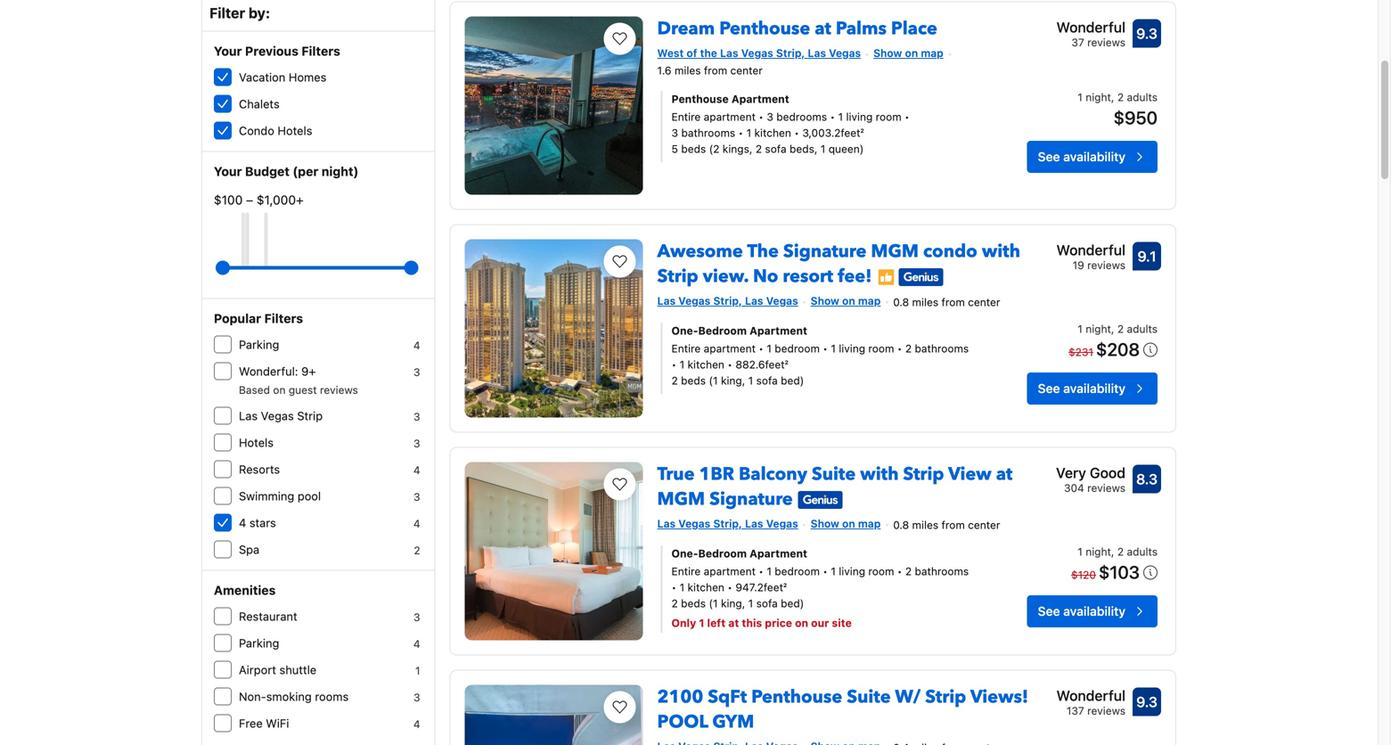 Task type: describe. For each thing, give the bounding box(es) containing it.
miles for true 1br balcony suite with strip view at mgm signature
[[912, 519, 939, 531]]

only
[[672, 617, 696, 629]]

0 vertical spatial strip,
[[776, 47, 805, 59]]

true 1br balcony suite with strip view at mgm signature link
[[657, 455, 1013, 512]]

penthouse apartment entire apartment • 3 bedrooms • 1 living room • 3 bathrooms • 1 kitchen • 3,003.2feet² 5 beds (2 kings, 2 sofa beds, 1 queen)
[[672, 93, 910, 155]]

true 1br balcony suite with strip view at mgm signature image
[[465, 462, 643, 641]]

las right the
[[720, 47, 739, 59]]

las down 'balcony'
[[745, 517, 764, 530]]

one-bedroom apartment entire apartment • 1 bedroom • 1 living room • 2 bathrooms • 1 kitchen • 882.6feet² 2 beds (1 king, 1 sofa bed)
[[672, 324, 969, 387]]

1 night , 2 adults for true 1br balcony suite with strip view at mgm signature
[[1078, 545, 1158, 558]]

bed) for resort
[[781, 374, 804, 387]]

at inside true 1br balcony suite with strip view at mgm signature
[[996, 462, 1013, 487]]

homes
[[289, 70, 327, 84]]

1.6 miles from center
[[657, 64, 763, 77]]

scored 9.3 element for 2100 sqft penthouse suite w/ strip views! pool gym
[[1133, 688, 1162, 716]]

1 see from the top
[[1038, 149, 1060, 164]]

airport
[[239, 663, 276, 677]]

37
[[1072, 36, 1085, 49]]

one-bedroom apartment entire apartment • 1 bedroom • 1 living room • 2 bathrooms • 1 kitchen • 947.2feet² 2 beds (1 king, 1 sofa bed) only 1 left at this price on our site
[[672, 547, 969, 629]]

based
[[239, 384, 270, 396]]

popular filters
[[214, 311, 303, 326]]

see for true 1br balcony suite with strip view at mgm signature
[[1038, 604, 1060, 619]]

wifi
[[266, 717, 289, 730]]

night for true 1br balcony suite with strip view at mgm signature
[[1086, 545, 1112, 558]]

wonderful:
[[239, 365, 298, 378]]

smoking
[[266, 690, 312, 703]]

at inside one-bedroom apartment entire apartment • 1 bedroom • 1 living room • 2 bathrooms • 1 kitchen • 947.2feet² 2 beds (1 king, 1 sofa bed) only 1 left at this price on our site
[[729, 617, 739, 629]]

one- for true 1br balcony suite with strip view at mgm signature
[[672, 547, 699, 560]]

3 for restaurant
[[414, 611, 420, 624]]

2100 sqft penthouse suite w/ strip views! pool gym
[[657, 685, 1029, 735]]

dream
[[657, 16, 715, 41]]

swimming pool
[[239, 489, 321, 503]]

vegas down no
[[766, 295, 798, 307]]

restaurant
[[239, 610, 297, 623]]

bathrooms for strip
[[915, 342, 969, 355]]

1 vertical spatial filters
[[264, 311, 303, 326]]

reviews for wonderful 37 reviews
[[1088, 36, 1126, 49]]

non-
[[239, 690, 266, 703]]

$100 – $1,000+
[[214, 193, 304, 207]]

availability for true 1br balcony suite with strip view at mgm signature
[[1064, 604, 1126, 619]]

304
[[1064, 482, 1085, 494]]

this property is part of our preferred partner program. it's committed to providing excellent service and good value. it'll pay us a higher commission if you make a booking. image
[[877, 268, 895, 286]]

8.3
[[1137, 471, 1158, 488]]

1br
[[699, 462, 735, 487]]

las down dream penthouse at palms place in the top of the page
[[808, 47, 826, 59]]

wonderful: 9+
[[239, 365, 316, 378]]

map for condo
[[858, 295, 881, 307]]

room for suite
[[869, 565, 895, 578]]

wonderful 19 reviews
[[1057, 242, 1126, 271]]

condo
[[924, 239, 978, 264]]

0 vertical spatial filters
[[302, 44, 340, 58]]

on for 37
[[905, 47, 918, 59]]

room inside penthouse apartment entire apartment • 3 bedrooms • 1 living room • 3 bathrooms • 1 kitchen • 3,003.2feet² 5 beds (2 kings, 2 sofa beds, 1 queen)
[[876, 110, 902, 123]]

see availability for true 1br balcony suite with strip view at mgm signature
[[1038, 604, 1126, 619]]

on inside one-bedroom apartment entire apartment • 1 bedroom • 1 living room • 2 bathrooms • 1 kitchen • 947.2feet² 2 beds (1 king, 1 sofa bed) only 1 left at this price on our site
[[795, 617, 809, 629]]

left
[[707, 617, 726, 629]]

living for mgm
[[839, 342, 866, 355]]

$103
[[1099, 561, 1140, 582]]

with inside awesome the signature mgm condo with strip view. no resort fee!
[[982, 239, 1021, 264]]

0.8 miles from center for with
[[893, 296, 1001, 308]]

of
[[687, 47, 697, 59]]

$950
[[1114, 107, 1158, 128]]

spa
[[239, 543, 260, 556]]

king, for no
[[721, 374, 746, 387]]

las vegas strip, las vegas for mgm
[[657, 517, 798, 530]]

bed) for signature
[[781, 597, 804, 610]]

0 vertical spatial show
[[874, 47, 902, 59]]

0 vertical spatial at
[[815, 16, 832, 41]]

true 1br balcony suite with strip view at mgm signature
[[657, 462, 1013, 512]]

kitchen for 1br
[[688, 581, 725, 594]]

$231
[[1069, 346, 1094, 358]]

palms
[[836, 16, 887, 41]]

0.8 for condo
[[893, 296, 909, 308]]

strip down guest
[[297, 409, 323, 423]]

1 availability from the top
[[1064, 149, 1126, 164]]

5
[[672, 142, 678, 155]]

apartment inside penthouse apartment entire apartment • 3 bedrooms • 1 living room • 3 bathrooms • 1 kitchen • 3,003.2feet² 5 beds (2 kings, 2 sofa beds, 1 queen)
[[732, 93, 790, 105]]

bedrooms
[[777, 110, 827, 123]]

19
[[1073, 259, 1085, 271]]

2100
[[657, 685, 704, 710]]

vacation
[[239, 70, 286, 84]]

gym
[[713, 710, 754, 735]]

vegas down dream penthouse at palms place in the top of the page
[[741, 47, 774, 59]]

wonderful for 2100 sqft penthouse suite w/ strip views! pool gym
[[1057, 687, 1126, 704]]

137
[[1067, 705, 1085, 717]]

apartment for the
[[704, 342, 756, 355]]

on for 19
[[842, 295, 856, 307]]

kings,
[[723, 142, 753, 155]]

1 night , 2 adults $950
[[1078, 91, 1158, 128]]

free wifi
[[239, 717, 289, 730]]

one- for awesome the signature mgm condo with strip view. no resort fee!
[[672, 324, 699, 337]]

vegas down 'balcony'
[[766, 517, 798, 530]]

show on map for mgm
[[811, 295, 881, 307]]

good
[[1090, 464, 1126, 481]]

0.8 for with
[[893, 519, 909, 531]]

swimming
[[239, 489, 294, 503]]

strip inside awesome the signature mgm condo with strip view. no resort fee!
[[657, 264, 699, 289]]

room for mgm
[[869, 342, 895, 355]]

your budget (per night)
[[214, 164, 359, 179]]

sqft
[[708, 685, 747, 710]]

reviews right guest
[[320, 384, 358, 396]]

3 for swimming pool
[[414, 491, 420, 503]]

apartment for 1br
[[704, 565, 756, 578]]

guest
[[289, 384, 317, 396]]

free
[[239, 717, 263, 730]]

previous
[[245, 44, 299, 58]]

very
[[1056, 464, 1087, 481]]

bedroom for resort
[[775, 342, 820, 355]]

9.3 for 2100 sqft penthouse suite w/ strip views! pool gym
[[1137, 694, 1158, 710]]

non-smoking rooms
[[239, 690, 349, 703]]

1 vertical spatial hotels
[[239, 436, 274, 449]]

mgm inside true 1br balcony suite with strip view at mgm signature
[[657, 487, 705, 512]]

signature inside true 1br balcony suite with strip view at mgm signature
[[710, 487, 793, 512]]

suite for with
[[812, 462, 856, 487]]

west of the las vegas strip, las vegas
[[657, 47, 861, 59]]

, inside 1 night , 2 adults $950
[[1112, 91, 1115, 103]]

from for true 1br balcony suite with strip view at mgm signature
[[942, 519, 965, 531]]

rooms
[[315, 690, 349, 703]]

sofa inside penthouse apartment entire apartment • 3 bedrooms • 1 living room • 3 bathrooms • 1 kitchen • 3,003.2feet² 5 beds (2 kings, 2 sofa beds, 1 queen)
[[765, 142, 787, 155]]

very good 304 reviews
[[1056, 464, 1126, 494]]

reviews for wonderful 137 reviews
[[1088, 705, 1126, 717]]

filter
[[209, 4, 245, 21]]

2100 sqft penthouse suite w/ strip views! pool gym link
[[657, 678, 1029, 735]]

strip inside true 1br balcony suite with strip view at mgm signature
[[903, 462, 945, 487]]

entire for awesome
[[672, 342, 701, 355]]

beds for true
[[681, 597, 706, 610]]

0.8 miles from center for strip
[[893, 519, 1001, 531]]

from for awesome the signature mgm condo with strip view. no resort fee!
[[942, 296, 965, 308]]

0 vertical spatial from
[[704, 64, 728, 77]]

(1 for mgm
[[709, 597, 718, 610]]

dream penthouse at palms place
[[657, 16, 938, 41]]

reviews inside very good 304 reviews
[[1088, 482, 1126, 494]]

mgm inside awesome the signature mgm condo with strip view. no resort fee!
[[871, 239, 919, 264]]

pool
[[657, 710, 708, 735]]

scored 8.3 element
[[1133, 465, 1162, 493]]

2 inside 1 night , 2 adults $950
[[1118, 91, 1124, 103]]

kitchen for the
[[688, 358, 725, 371]]

filter by:
[[209, 4, 270, 21]]

vacation homes
[[239, 70, 327, 84]]

wonderful 137 reviews
[[1057, 687, 1126, 717]]

1 horizontal spatial hotels
[[278, 124, 312, 137]]

strip, for signature
[[714, 295, 742, 307]]

show for mgm
[[811, 295, 840, 307]]

9.3 for dream penthouse at palms place
[[1137, 25, 1158, 42]]

penthouse inside 2100 sqft penthouse suite w/ strip views! pool gym
[[752, 685, 843, 710]]

bedroom for mgm
[[699, 547, 747, 560]]

on down wonderful: 9+
[[273, 384, 286, 396]]

sofa for signature
[[757, 374, 778, 387]]

1 inside 1 night , 2 adults $950
[[1078, 91, 1083, 103]]

2 parking from the top
[[239, 637, 279, 650]]

price
[[765, 617, 793, 629]]

beds inside penthouse apartment entire apartment • 3 bedrooms • 1 living room • 3 bathrooms • 1 kitchen • 3,003.2feet² 5 beds (2 kings, 2 sofa beds, 1 queen)
[[681, 142, 706, 155]]

place
[[891, 16, 938, 41]]

view.
[[703, 264, 749, 289]]

adults inside 1 night , 2 adults $950
[[1127, 91, 1158, 103]]

apartment inside penthouse apartment entire apartment • 3 bedrooms • 1 living room • 3 bathrooms • 1 kitchen • 3,003.2feet² 5 beds (2 kings, 2 sofa beds, 1 queen)
[[704, 110, 756, 123]]

west
[[657, 47, 684, 59]]

las down true
[[657, 517, 676, 530]]

las down the based at left bottom
[[239, 409, 258, 423]]

$120
[[1072, 569, 1096, 581]]

1.6
[[657, 64, 672, 77]]

budget
[[245, 164, 290, 179]]

vegas down palms in the top right of the page
[[829, 47, 861, 59]]



Task type: locate. For each thing, give the bounding box(es) containing it.
apartment for signature
[[750, 324, 808, 337]]

2 vertical spatial apartment
[[704, 565, 756, 578]]

9.1
[[1138, 248, 1157, 265]]

2 availability from the top
[[1064, 381, 1126, 396]]

kitchen inside penthouse apartment entire apartment • 3 bedrooms • 1 living room • 3 bathrooms • 1 kitchen • 3,003.2feet² 5 beds (2 kings, 2 sofa beds, 1 queen)
[[755, 126, 792, 139]]

wonderful element for 2100 sqft penthouse suite w/ strip views! pool gym
[[1057, 685, 1126, 706]]

1 horizontal spatial at
[[815, 16, 832, 41]]

beds inside one-bedroom apartment entire apartment • 1 bedroom • 1 living room • 2 bathrooms • 1 kitchen • 882.6feet² 2 beds (1 king, 1 sofa bed)
[[681, 374, 706, 387]]

penthouse up west of the las vegas strip, las vegas
[[720, 16, 811, 41]]

awesome
[[657, 239, 743, 264]]

with inside true 1br balcony suite with strip view at mgm signature
[[861, 462, 899, 487]]

reviews inside wonderful 37 reviews
[[1088, 36, 1126, 49]]

3 wonderful element from the top
[[1057, 685, 1126, 706]]

condo
[[239, 124, 274, 137]]

strip, for balcony
[[714, 517, 742, 530]]

kitchen left 882.6feet²
[[688, 358, 725, 371]]

night down wonderful 37 reviews
[[1086, 91, 1112, 103]]

reviews right 37
[[1088, 36, 1126, 49]]

this property is part of our preferred partner program. it's committed to providing excellent service and good value. it'll pay us a higher commission if you make a booking. image
[[877, 268, 895, 286]]

9.3
[[1137, 25, 1158, 42], [1137, 694, 1158, 710]]

strip,
[[776, 47, 805, 59], [714, 295, 742, 307], [714, 517, 742, 530]]

room inside one-bedroom apartment entire apartment • 1 bedroom • 1 living room • 2 bathrooms • 1 kitchen • 882.6feet² 2 beds (1 king, 1 sofa bed)
[[869, 342, 895, 355]]

–
[[246, 193, 253, 207]]

3 see availability link from the top
[[1028, 595, 1158, 627]]

beds for awesome
[[681, 374, 706, 387]]

bedroom inside one-bedroom apartment entire apartment • 1 bedroom • 1 living room • 2 bathrooms • 1 kitchen • 882.6feet² 2 beds (1 king, 1 sofa bed)
[[699, 324, 747, 337]]

bed)
[[781, 374, 804, 387], [781, 597, 804, 610]]

pool
[[298, 489, 321, 503]]

$1,000+
[[257, 193, 304, 207]]

2 vertical spatial living
[[839, 565, 866, 578]]

1 vertical spatial one-bedroom apartment link
[[672, 545, 973, 561]]

genius discounts available at this property. image
[[899, 268, 943, 286], [899, 268, 943, 286], [798, 491, 843, 509], [798, 491, 843, 509]]

1 horizontal spatial with
[[982, 239, 1021, 264]]

see availability down $231
[[1038, 381, 1126, 396]]

1 (1 from the top
[[709, 374, 718, 387]]

one- inside one-bedroom apartment entire apartment • 1 bedroom • 1 living room • 2 bathrooms • 1 kitchen • 947.2feet² 2 beds (1 king, 1 sofa bed) only 1 left at this price on our site
[[672, 547, 699, 560]]

apartment inside one-bedroom apartment entire apartment • 1 bedroom • 1 living room • 2 bathrooms • 1 kitchen • 947.2feet² 2 beds (1 king, 1 sofa bed) only 1 left at this price on our site
[[704, 565, 756, 578]]

4
[[413, 339, 420, 352], [413, 464, 420, 476], [239, 516, 246, 530], [413, 517, 420, 530], [413, 638, 420, 650], [413, 718, 420, 731]]

2 one-bedroom apartment link from the top
[[672, 545, 973, 561]]

scored 9.3 element
[[1133, 19, 1162, 48], [1133, 688, 1162, 716]]

bedroom inside one-bedroom apartment entire apartment • 1 bedroom • 1 living room • 2 bathrooms • 1 kitchen • 947.2feet² 2 beds (1 king, 1 sofa bed) only 1 left at this price on our site
[[699, 547, 747, 560]]

1 vertical spatial center
[[968, 296, 1001, 308]]

penthouse apartment link
[[672, 91, 973, 107]]

2 las vegas strip, las vegas from the top
[[657, 517, 798, 530]]

2 vertical spatial availability
[[1064, 604, 1126, 619]]

sofa for balcony
[[757, 597, 778, 610]]

based on guest reviews
[[239, 384, 358, 396]]

on down place
[[905, 47, 918, 59]]

penthouse
[[720, 16, 811, 41], [672, 93, 729, 105], [752, 685, 843, 710]]

1 night , 2 adults up the $103
[[1078, 545, 1158, 558]]

vegas down true
[[679, 517, 711, 530]]

apartment up 947.2feet²
[[704, 565, 756, 578]]

2 vertical spatial bathrooms
[[915, 565, 969, 578]]

2 vertical spatial adults
[[1127, 545, 1158, 558]]

vegas
[[741, 47, 774, 59], [829, 47, 861, 59], [679, 295, 711, 307], [766, 295, 798, 307], [261, 409, 294, 423], [679, 517, 711, 530], [766, 517, 798, 530]]

0.8 down true 1br balcony suite with strip view at mgm signature
[[893, 519, 909, 531]]

balcony
[[739, 462, 808, 487]]

2 vertical spatial show
[[811, 517, 840, 530]]

wonderful up 137
[[1057, 687, 1126, 704]]

2 bedroom from the top
[[775, 565, 820, 578]]

signature
[[783, 239, 867, 264], [710, 487, 793, 512]]

show on map down fee!
[[811, 295, 881, 307]]

1 apartment from the top
[[704, 110, 756, 123]]

0 vertical spatial kitchen
[[755, 126, 792, 139]]

show down place
[[874, 47, 902, 59]]

strip right w/
[[926, 685, 967, 710]]

hotels right 'condo'
[[278, 124, 312, 137]]

1 bedroom from the top
[[775, 342, 820, 355]]

mgm down true
[[657, 487, 705, 512]]

living up site
[[839, 565, 866, 578]]

2 scored 9.3 element from the top
[[1133, 688, 1162, 716]]

1 horizontal spatial mgm
[[871, 239, 919, 264]]

bathrooms inside one-bedroom apartment entire apartment • 1 bedroom • 1 living room • 2 bathrooms • 1 kitchen • 882.6feet² 2 beds (1 king, 1 sofa bed)
[[915, 342, 969, 355]]

awesome the signature mgm condo with strip view. no resort fee! link
[[657, 232, 1021, 289]]

beds inside one-bedroom apartment entire apartment • 1 bedroom • 1 living room • 2 bathrooms • 1 kitchen • 947.2feet² 2 beds (1 king, 1 sofa bed) only 1 left at this price on our site
[[681, 597, 706, 610]]

0 vertical spatial bedroom
[[775, 342, 820, 355]]

apartment for balcony
[[750, 547, 808, 560]]

, for awesome the signature mgm condo with strip view. no resort fee!
[[1112, 323, 1115, 335]]

2 vertical spatial apartment
[[750, 547, 808, 560]]

sofa inside one-bedroom apartment entire apartment • 1 bedroom • 1 living room • 2 bathrooms • 1 kitchen • 947.2feet² 2 beds (1 king, 1 sofa bed) only 1 left at this price on our site
[[757, 597, 778, 610]]

our
[[811, 617, 829, 629]]

0 vertical spatial center
[[731, 64, 763, 77]]

fee!
[[838, 264, 872, 289]]

entire inside one-bedroom apartment entire apartment • 1 bedroom • 1 living room • 2 bathrooms • 1 kitchen • 882.6feet² 2 beds (1 king, 1 sofa bed)
[[672, 342, 701, 355]]

bathrooms for view
[[915, 565, 969, 578]]

living inside penthouse apartment entire apartment • 3 bedrooms • 1 living room • 3 bathrooms • 1 kitchen • 3,003.2feet² 5 beds (2 kings, 2 sofa beds, 1 queen)
[[846, 110, 873, 123]]

1 wonderful element from the top
[[1057, 16, 1126, 38]]

0 vertical spatial wonderful
[[1057, 19, 1126, 36]]

9.3 right wonderful 137 reviews
[[1137, 694, 1158, 710]]

by:
[[249, 4, 270, 21]]

1 , from the top
[[1112, 91, 1115, 103]]

1 vertical spatial strip,
[[714, 295, 742, 307]]

show
[[874, 47, 902, 59], [811, 295, 840, 307], [811, 517, 840, 530]]

0 vertical spatial one-
[[672, 324, 699, 337]]

0 vertical spatial parking
[[239, 338, 279, 351]]

parking down popular filters
[[239, 338, 279, 351]]

center down condo
[[968, 296, 1001, 308]]

1 vertical spatial mgm
[[657, 487, 705, 512]]

adults up the $208
[[1127, 323, 1158, 335]]

1 vertical spatial see availability link
[[1028, 372, 1158, 405]]

1 see availability link from the top
[[1028, 141, 1158, 173]]

king, down 882.6feet²
[[721, 374, 746, 387]]

0 vertical spatial show on map
[[874, 47, 944, 59]]

living for suite
[[839, 565, 866, 578]]

1 vertical spatial map
[[858, 295, 881, 307]]

living
[[846, 110, 873, 123], [839, 342, 866, 355], [839, 565, 866, 578]]

from down condo
[[942, 296, 965, 308]]

w/
[[895, 685, 921, 710]]

at left palms in the top right of the page
[[815, 16, 832, 41]]

the
[[700, 47, 717, 59]]

0 vertical spatial with
[[982, 239, 1021, 264]]

wonderful element for dream penthouse at palms place
[[1057, 16, 1126, 38]]

stars
[[249, 516, 276, 530]]

2 vertical spatial wonderful
[[1057, 687, 1126, 704]]

dream penthouse at palms place image
[[465, 16, 643, 195]]

2 (1 from the top
[[709, 597, 718, 610]]

2 vertical spatial map
[[858, 517, 881, 530]]

shuttle
[[279, 663, 317, 677]]

apartment up "bedrooms"
[[732, 93, 790, 105]]

penthouse down 1.6 miles from center
[[672, 93, 729, 105]]

availability down $231
[[1064, 381, 1126, 396]]

0.8 miles from center
[[893, 296, 1001, 308], [893, 519, 1001, 531]]

2 bed) from the top
[[781, 597, 804, 610]]

0 vertical spatial king,
[[721, 374, 746, 387]]

1 king, from the top
[[721, 374, 746, 387]]

2 wonderful element from the top
[[1057, 239, 1126, 261]]

1 vertical spatial beds
[[681, 374, 706, 387]]

2 vertical spatial sofa
[[757, 597, 778, 610]]

1 see availability from the top
[[1038, 149, 1126, 164]]

1 vertical spatial bedroom
[[699, 547, 747, 560]]

see availability link for awesome the signature mgm condo with strip view. no resort fee!
[[1028, 372, 1158, 405]]

0.8 miles from center down view
[[893, 519, 1001, 531]]

2 horizontal spatial at
[[996, 462, 1013, 487]]

beds
[[681, 142, 706, 155], [681, 374, 706, 387], [681, 597, 706, 610]]

strip left view
[[903, 462, 945, 487]]

filters up homes
[[302, 44, 340, 58]]

chalets
[[239, 97, 280, 111]]

resort
[[783, 264, 834, 289]]

las vegas strip, las vegas for no
[[657, 295, 798, 307]]

show down the resort
[[811, 295, 840, 307]]

9+
[[302, 365, 316, 378]]

strip, down 1br
[[714, 517, 742, 530]]

night for awesome the signature mgm condo with strip view. no resort fee!
[[1086, 323, 1112, 335]]

3 beds from the top
[[681, 597, 706, 610]]

2 vertical spatial see availability link
[[1028, 595, 1158, 627]]

0 vertical spatial living
[[846, 110, 873, 123]]

3 adults from the top
[[1127, 545, 1158, 558]]

2 bedroom from the top
[[699, 547, 747, 560]]

1 vertical spatial parking
[[239, 637, 279, 650]]

2 entire from the top
[[672, 342, 701, 355]]

see for awesome the signature mgm condo with strip view. no resort fee!
[[1038, 381, 1060, 396]]

(1 for no
[[709, 374, 718, 387]]

reviews
[[1088, 36, 1126, 49], [1088, 259, 1126, 271], [320, 384, 358, 396], [1088, 482, 1126, 494], [1088, 705, 1126, 717]]

0.8
[[893, 296, 909, 308], [893, 519, 909, 531]]

0 vertical spatial 0.8 miles from center
[[893, 296, 1001, 308]]

room
[[876, 110, 902, 123], [869, 342, 895, 355], [869, 565, 895, 578]]

,
[[1112, 91, 1115, 103], [1112, 323, 1115, 335], [1112, 545, 1115, 558]]

, for true 1br balcony suite with strip view at mgm signature
[[1112, 545, 1115, 558]]

king, for mgm
[[721, 597, 746, 610]]

map down place
[[921, 47, 944, 59]]

2 0.8 from the top
[[893, 519, 909, 531]]

see availability for awesome the signature mgm condo with strip view. no resort fee!
[[1038, 381, 1126, 396]]

bed) up price
[[781, 597, 804, 610]]

one-bedroom apartment link
[[672, 323, 973, 339], [672, 545, 973, 561]]

2 vertical spatial ,
[[1112, 545, 1115, 558]]

show on map down true 1br balcony suite with strip view at mgm signature
[[811, 517, 881, 530]]

show down true 1br balcony suite with strip view at mgm signature
[[811, 517, 840, 530]]

one-bedroom apartment link for signature
[[672, 545, 973, 561]]

1 vertical spatial availability
[[1064, 381, 1126, 396]]

true
[[657, 462, 695, 487]]

center for awesome the signature mgm condo with strip view. no resort fee!
[[968, 296, 1001, 308]]

show on map for suite
[[811, 517, 881, 530]]

map down fee!
[[858, 295, 881, 307]]

night inside 1 night , 2 adults $950
[[1086, 91, 1112, 103]]

0 vertical spatial mgm
[[871, 239, 919, 264]]

signature up the resort
[[783, 239, 867, 264]]

2 your from the top
[[214, 164, 242, 179]]

group
[[223, 254, 411, 282]]

adults for true 1br balcony suite with strip view at mgm signature
[[1127, 545, 1158, 558]]

map down true 1br balcony suite with strip view at mgm signature
[[858, 517, 881, 530]]

0.8 miles from center down condo
[[893, 296, 1001, 308]]

map for with
[[858, 517, 881, 530]]

center for true 1br balcony suite with strip view at mgm signature
[[968, 519, 1001, 531]]

1 your from the top
[[214, 44, 242, 58]]

bedroom for no
[[699, 324, 747, 337]]

0 vertical spatial entire
[[672, 110, 701, 123]]

apartment inside one-bedroom apartment entire apartment • 1 bedroom • 1 living room • 2 bathrooms • 1 kitchen • 882.6feet² 2 beds (1 king, 1 sofa bed)
[[750, 324, 808, 337]]

one-bedroom apartment link for resort
[[672, 323, 973, 339]]

2 one- from the top
[[672, 547, 699, 560]]

suite inside 2100 sqft penthouse suite w/ strip views! pool gym
[[847, 685, 891, 710]]

see availability link down 1 night , 2 adults $950
[[1028, 141, 1158, 173]]

1 vertical spatial kitchen
[[688, 358, 725, 371]]

, up the $103
[[1112, 545, 1115, 558]]

0 vertical spatial hotels
[[278, 124, 312, 137]]

amenities
[[214, 583, 276, 598]]

1 vertical spatial see
[[1038, 381, 1060, 396]]

show on map
[[874, 47, 944, 59], [811, 295, 881, 307], [811, 517, 881, 530]]

penthouse inside penthouse apartment entire apartment • 3 bedrooms • 1 living room • 3 bathrooms • 1 kitchen • 3,003.2feet² 5 beds (2 kings, 2 sofa beds, 1 queen)
[[672, 93, 729, 105]]

1 beds from the top
[[681, 142, 706, 155]]

0 horizontal spatial with
[[861, 462, 899, 487]]

night up $120
[[1086, 545, 1112, 558]]

1 9.3 from the top
[[1137, 25, 1158, 42]]

see availability down 1 night , 2 adults $950
[[1038, 149, 1126, 164]]

las vegas strip, las vegas
[[657, 295, 798, 307], [657, 517, 798, 530]]

popular
[[214, 311, 261, 326]]

2 vertical spatial miles
[[912, 519, 939, 531]]

1 vertical spatial scored 9.3 element
[[1133, 688, 1162, 716]]

living up the 3,003.2feet²
[[846, 110, 873, 123]]

apartment
[[732, 93, 790, 105], [750, 324, 808, 337], [750, 547, 808, 560]]

see availability link down $231
[[1028, 372, 1158, 405]]

2 inside penthouse apartment entire apartment • 3 bedrooms • 1 living room • 3 bathrooms • 1 kitchen • 3,003.2feet² 5 beds (2 kings, 2 sofa beds, 1 queen)
[[756, 142, 762, 155]]

condo hotels
[[239, 124, 312, 137]]

apartment inside one-bedroom apartment entire apartment • 1 bedroom • 1 living room • 2 bathrooms • 1 kitchen • 947.2feet² 2 beds (1 king, 1 sofa bed) only 1 left at this price on our site
[[750, 547, 808, 560]]

1 vertical spatial signature
[[710, 487, 793, 512]]

airport shuttle
[[239, 663, 317, 677]]

bed) inside one-bedroom apartment entire apartment • 1 bedroom • 1 living room • 2 bathrooms • 1 kitchen • 947.2feet² 2 beds (1 king, 1 sofa bed) only 1 left at this price on our site
[[781, 597, 804, 610]]

1 vertical spatial 1 night , 2 adults
[[1078, 545, 1158, 558]]

apartment inside one-bedroom apartment entire apartment • 1 bedroom • 1 living room • 2 bathrooms • 1 kitchen • 882.6feet² 2 beds (1 king, 1 sofa bed)
[[704, 342, 756, 355]]

wonderful 37 reviews
[[1057, 19, 1126, 49]]

0 horizontal spatial at
[[729, 617, 739, 629]]

wonderful up 37
[[1057, 19, 1126, 36]]

strip inside 2100 sqft penthouse suite w/ strip views! pool gym
[[926, 685, 967, 710]]

bed) inside one-bedroom apartment entire apartment • 1 bedroom • 1 living room • 2 bathrooms • 1 kitchen • 882.6feet² 2 beds (1 king, 1 sofa bed)
[[781, 374, 804, 387]]

0 vertical spatial ,
[[1112, 91, 1115, 103]]

parking up airport
[[239, 637, 279, 650]]

1 one- from the top
[[672, 324, 699, 337]]

king, inside one-bedroom apartment entire apartment • 1 bedroom • 1 living room • 2 bathrooms • 1 kitchen • 947.2feet² 2 beds (1 king, 1 sofa bed) only 1 left at this price on our site
[[721, 597, 746, 610]]

0.8 down this property is part of our preferred partner program. it's committed to providing excellent service and good value. it'll pay us a higher commission if you make a booking. icon at right
[[893, 296, 909, 308]]

adults for awesome the signature mgm condo with strip view. no resort fee!
[[1127, 323, 1158, 335]]

2 vertical spatial center
[[968, 519, 1001, 531]]

living inside one-bedroom apartment entire apartment • 1 bedroom • 1 living room • 2 bathrooms • 1 kitchen • 947.2feet² 2 beds (1 king, 1 sofa bed) only 1 left at this price on our site
[[839, 565, 866, 578]]

2
[[1118, 91, 1124, 103], [756, 142, 762, 155], [1118, 323, 1124, 335], [906, 342, 912, 355], [672, 374, 678, 387], [414, 544, 420, 557], [1118, 545, 1124, 558], [906, 565, 912, 578], [672, 597, 678, 610]]

availability for awesome the signature mgm condo with strip view. no resort fee!
[[1064, 381, 1126, 396]]

0 vertical spatial wonderful element
[[1057, 16, 1126, 38]]

the
[[747, 239, 779, 264]]

2 vertical spatial see availability
[[1038, 604, 1126, 619]]

1 night , 2 adults
[[1078, 323, 1158, 335], [1078, 545, 1158, 558]]

bathrooms inside penthouse apartment entire apartment • 3 bedrooms • 1 living room • 3 bathrooms • 1 kitchen • 3,003.2feet² 5 beds (2 kings, 2 sofa beds, 1 queen)
[[681, 126, 736, 139]]

1 vertical spatial show on map
[[811, 295, 881, 307]]

3 for hotels
[[414, 437, 420, 450]]

night
[[1086, 91, 1112, 103], [1086, 323, 1112, 335], [1086, 545, 1112, 558]]

sofa inside one-bedroom apartment entire apartment • 1 bedroom • 1 living room • 2 bathrooms • 1 kitchen • 882.6feet² 2 beds (1 king, 1 sofa bed)
[[757, 374, 778, 387]]

3 wonderful from the top
[[1057, 687, 1126, 704]]

$100
[[214, 193, 243, 207]]

1 vertical spatial 0.8
[[893, 519, 909, 531]]

this
[[742, 617, 762, 629]]

882.6feet²
[[736, 358, 789, 371]]

on for good
[[842, 517, 856, 530]]

bedroom up 882.6feet²
[[699, 324, 747, 337]]

2 adults from the top
[[1127, 323, 1158, 335]]

1 adults from the top
[[1127, 91, 1158, 103]]

vegas down view. at the right top
[[679, 295, 711, 307]]

one-
[[672, 324, 699, 337], [672, 547, 699, 560]]

1 0.8 miles from center from the top
[[893, 296, 1001, 308]]

signature inside awesome the signature mgm condo with strip view. no resort fee!
[[783, 239, 867, 264]]

wonderful up 19
[[1057, 242, 1126, 259]]

1 vertical spatial your
[[214, 164, 242, 179]]

see
[[1038, 149, 1060, 164], [1038, 381, 1060, 396], [1038, 604, 1060, 619]]

las vegas strip, las vegas down 1br
[[657, 517, 798, 530]]

adults up $950
[[1127, 91, 1158, 103]]

0 vertical spatial map
[[921, 47, 944, 59]]

vegas down based on guest reviews
[[261, 409, 294, 423]]

2 wonderful from the top
[[1057, 242, 1126, 259]]

1 1 night , 2 adults from the top
[[1078, 323, 1158, 335]]

see availability link down $120
[[1028, 595, 1158, 627]]

2 apartment from the top
[[704, 342, 756, 355]]

apartment up kings,
[[704, 110, 756, 123]]

show on map down place
[[874, 47, 944, 59]]

0 vertical spatial one-bedroom apartment link
[[672, 323, 973, 339]]

2 , from the top
[[1112, 323, 1115, 335]]

1 bed) from the top
[[781, 374, 804, 387]]

•
[[759, 110, 764, 123], [830, 110, 835, 123], [905, 110, 910, 123], [739, 126, 744, 139], [795, 126, 800, 139], [759, 342, 764, 355], [823, 342, 828, 355], [898, 342, 903, 355], [672, 358, 677, 371], [728, 358, 733, 371], [759, 565, 764, 578], [823, 565, 828, 578], [898, 565, 903, 578], [672, 581, 677, 594], [728, 581, 733, 594]]

signature down 'balcony'
[[710, 487, 793, 512]]

1 vertical spatial apartment
[[750, 324, 808, 337]]

scored 9.3 element for dream penthouse at palms place
[[1133, 19, 1162, 48]]

0 vertical spatial see
[[1038, 149, 1060, 164]]

3 entire from the top
[[672, 565, 701, 578]]

bedroom inside one-bedroom apartment entire apartment • 1 bedroom • 1 living room • 2 bathrooms • 1 kitchen • 947.2feet² 2 beds (1 king, 1 sofa bed) only 1 left at this price on our site
[[775, 565, 820, 578]]

hotels up resorts in the bottom left of the page
[[239, 436, 274, 449]]

scored 9.1 element
[[1133, 242, 1162, 271]]

reviews inside "wonderful 19 reviews"
[[1088, 259, 1126, 271]]

king, up left
[[721, 597, 746, 610]]

3 night from the top
[[1086, 545, 1112, 558]]

penthouse up the gym
[[752, 685, 843, 710]]

kitchen down "bedrooms"
[[755, 126, 792, 139]]

hotels
[[278, 124, 312, 137], [239, 436, 274, 449]]

1 night , 2 adults for awesome the signature mgm condo with strip view. no resort fee!
[[1078, 323, 1158, 335]]

adults up the $103
[[1127, 545, 1158, 558]]

0 vertical spatial 0.8
[[893, 296, 909, 308]]

bedroom up 947.2feet²
[[699, 547, 747, 560]]

1 vertical spatial miles
[[912, 296, 939, 308]]

kitchen inside one-bedroom apartment entire apartment • 1 bedroom • 1 living room • 2 bathrooms • 1 kitchen • 882.6feet² 2 beds (1 king, 1 sofa bed)
[[688, 358, 725, 371]]

0 vertical spatial penthouse
[[720, 16, 811, 41]]

1 one-bedroom apartment link from the top
[[672, 323, 973, 339]]

scored 9.3 element right wonderful 137 reviews
[[1133, 688, 1162, 716]]

bathrooms inside one-bedroom apartment entire apartment • 1 bedroom • 1 living room • 2 bathrooms • 1 kitchen • 947.2feet² 2 beds (1 king, 1 sofa bed) only 1 left at this price on our site
[[915, 565, 969, 578]]

bedroom for signature
[[775, 565, 820, 578]]

3 for non-smoking rooms
[[414, 691, 420, 704]]

your for your previous filters
[[214, 44, 242, 58]]

strip, down dream penthouse at palms place in the top of the page
[[776, 47, 805, 59]]

1 vertical spatial from
[[942, 296, 965, 308]]

on left our
[[795, 617, 809, 629]]

reviews inside wonderful 137 reviews
[[1088, 705, 1126, 717]]

on down true 1br balcony suite with strip view at mgm signature
[[842, 517, 856, 530]]

1 vertical spatial apartment
[[704, 342, 756, 355]]

2 see availability from the top
[[1038, 381, 1126, 396]]

1 wonderful from the top
[[1057, 19, 1126, 36]]

1 0.8 from the top
[[893, 296, 909, 308]]

reviews for wonderful 19 reviews
[[1088, 259, 1126, 271]]

miles for awesome the signature mgm condo with strip view. no resort fee!
[[912, 296, 939, 308]]

strip down awesome
[[657, 264, 699, 289]]

reviews right 19
[[1088, 259, 1126, 271]]

1 parking from the top
[[239, 338, 279, 351]]

see availability down $120
[[1038, 604, 1126, 619]]

living inside one-bedroom apartment entire apartment • 1 bedroom • 1 living room • 2 bathrooms • 1 kitchen • 882.6feet² 2 beds (1 king, 1 sofa bed)
[[839, 342, 866, 355]]

entire for true
[[672, 565, 701, 578]]

your down filter
[[214, 44, 242, 58]]

entire inside penthouse apartment entire apartment • 3 bedrooms • 1 living room • 3 bathrooms • 1 kitchen • 3,003.2feet² 5 beds (2 kings, 2 sofa beds, 1 queen)
[[672, 110, 701, 123]]

from down the
[[704, 64, 728, 77]]

0 vertical spatial your
[[214, 44, 242, 58]]

3
[[767, 110, 774, 123], [672, 126, 678, 139], [414, 366, 420, 378], [414, 411, 420, 423], [414, 437, 420, 450], [414, 491, 420, 503], [414, 611, 420, 624], [414, 691, 420, 704]]

0 vertical spatial apartment
[[704, 110, 756, 123]]

1 las vegas strip, las vegas from the top
[[657, 295, 798, 307]]

suite inside true 1br balcony suite with strip view at mgm signature
[[812, 462, 856, 487]]

suite left w/
[[847, 685, 891, 710]]

3 availability from the top
[[1064, 604, 1126, 619]]

2 see from the top
[[1038, 381, 1060, 396]]

availability down 1 night , 2 adults $950
[[1064, 149, 1126, 164]]

adults
[[1127, 91, 1158, 103], [1127, 323, 1158, 335], [1127, 545, 1158, 558]]

apartment up 947.2feet²
[[750, 547, 808, 560]]

on
[[905, 47, 918, 59], [842, 295, 856, 307], [273, 384, 286, 396], [842, 517, 856, 530], [795, 617, 809, 629]]

center down view
[[968, 519, 1001, 531]]

2 see availability link from the top
[[1028, 372, 1158, 405]]

(1 inside one-bedroom apartment entire apartment • 1 bedroom • 1 living room • 2 bathrooms • 1 kitchen • 947.2feet² 2 beds (1 king, 1 sofa bed) only 1 left at this price on our site
[[709, 597, 718, 610]]

kitchen inside one-bedroom apartment entire apartment • 1 bedroom • 1 living room • 2 bathrooms • 1 kitchen • 947.2feet² 2 beds (1 king, 1 sofa bed) only 1 left at this price on our site
[[688, 581, 725, 594]]

apartment up 882.6feet²
[[750, 324, 808, 337]]

1 night from the top
[[1086, 91, 1112, 103]]

wonderful element
[[1057, 16, 1126, 38], [1057, 239, 1126, 261], [1057, 685, 1126, 706]]

2 9.3 from the top
[[1137, 694, 1158, 710]]

queen)
[[829, 142, 864, 155]]

mgm up this property is part of our preferred partner program. it's committed to providing excellent service and good value. it'll pay us a higher commission if you make a booking. icon at right
[[871, 239, 919, 264]]

1 vertical spatial night
[[1086, 323, 1112, 335]]

2 vertical spatial wonderful element
[[1057, 685, 1126, 706]]

0 vertical spatial night
[[1086, 91, 1112, 103]]

awesome the signature mgm condo with strip view. no resort fee!
[[657, 239, 1021, 289]]

1 vertical spatial room
[[869, 342, 895, 355]]

1 vertical spatial king,
[[721, 597, 746, 610]]

0 vertical spatial see availability
[[1038, 149, 1126, 164]]

one- inside one-bedroom apartment entire apartment • 1 bedroom • 1 living room • 2 bathrooms • 1 kitchen • 882.6feet² 2 beds (1 king, 1 sofa bed)
[[672, 324, 699, 337]]

las down awesome
[[657, 295, 676, 307]]

room inside one-bedroom apartment entire apartment • 1 bedroom • 1 living room • 2 bathrooms • 1 kitchen • 947.2feet² 2 beds (1 king, 1 sofa bed) only 1 left at this price on our site
[[869, 565, 895, 578]]

1 vertical spatial (1
[[709, 597, 718, 610]]

2 vertical spatial from
[[942, 519, 965, 531]]

1 scored 9.3 element from the top
[[1133, 19, 1162, 48]]

1 bedroom from the top
[[699, 324, 747, 337]]

1 entire from the top
[[672, 110, 701, 123]]

one-bedroom apartment link down the resort
[[672, 323, 973, 339]]

night)
[[322, 164, 359, 179]]

(1 inside one-bedroom apartment entire apartment • 1 bedroom • 1 living room • 2 bathrooms • 1 kitchen • 882.6feet² 2 beds (1 king, 1 sofa bed)
[[709, 374, 718, 387]]

1 vertical spatial las vegas strip, las vegas
[[657, 517, 798, 530]]

0 vertical spatial bed)
[[781, 374, 804, 387]]

at right left
[[729, 617, 739, 629]]

2 vertical spatial penthouse
[[752, 685, 843, 710]]

0 vertical spatial miles
[[675, 64, 701, 77]]

0 vertical spatial room
[[876, 110, 902, 123]]

1 vertical spatial bedroom
[[775, 565, 820, 578]]

2 vertical spatial strip,
[[714, 517, 742, 530]]

1 vertical spatial penthouse
[[672, 93, 729, 105]]

views!
[[971, 685, 1029, 710]]

see availability link for true 1br balcony suite with strip view at mgm signature
[[1028, 595, 1158, 627]]

2 vertical spatial kitchen
[[688, 581, 725, 594]]

very good element
[[1056, 462, 1126, 484]]

show for suite
[[811, 517, 840, 530]]

dream penthouse at palms place link
[[657, 9, 938, 41]]

las down no
[[745, 295, 764, 307]]

2 1 night , 2 adults from the top
[[1078, 545, 1158, 558]]

your for your budget (per night)
[[214, 164, 242, 179]]

0 horizontal spatial mgm
[[657, 487, 705, 512]]

filters right popular
[[264, 311, 303, 326]]

wonderful for dream penthouse at palms place
[[1057, 19, 1126, 36]]

one-bedroom apartment link down true 1br balcony suite with strip view at mgm signature
[[672, 545, 973, 561]]

3 for wonderful: 9+
[[414, 366, 420, 378]]

2 vertical spatial room
[[869, 565, 895, 578]]

3 , from the top
[[1112, 545, 1115, 558]]

awesome the signature mgm condo with strip view. no resort fee! image
[[465, 239, 643, 418]]

1 vertical spatial sofa
[[757, 374, 778, 387]]

0 vertical spatial bedroom
[[699, 324, 747, 337]]

2 night from the top
[[1086, 323, 1112, 335]]

resorts
[[239, 463, 280, 476]]

, up the $208
[[1112, 323, 1115, 335]]

0 vertical spatial bathrooms
[[681, 126, 736, 139]]

las vegas strip
[[239, 409, 323, 423]]

3,003.2feet²
[[803, 126, 864, 139]]

0 vertical spatial scored 9.3 element
[[1133, 19, 1162, 48]]

reviews down good
[[1088, 482, 1126, 494]]

2 beds from the top
[[681, 374, 706, 387]]

1 vertical spatial one-
[[672, 547, 699, 560]]

sofa down 882.6feet²
[[757, 374, 778, 387]]

on down fee!
[[842, 295, 856, 307]]

site
[[832, 617, 852, 629]]

0 vertical spatial suite
[[812, 462, 856, 487]]

1 vertical spatial ,
[[1112, 323, 1115, 335]]

bedroom up 882.6feet²
[[775, 342, 820, 355]]

3 see availability from the top
[[1038, 604, 1126, 619]]

3 apartment from the top
[[704, 565, 756, 578]]

2 king, from the top
[[721, 597, 746, 610]]

bedroom inside one-bedroom apartment entire apartment • 1 bedroom • 1 living room • 2 bathrooms • 1 kitchen • 882.6feet² 2 beds (1 king, 1 sofa bed)
[[775, 342, 820, 355]]

suite for w/
[[847, 685, 891, 710]]

1 vertical spatial wonderful
[[1057, 242, 1126, 259]]

3 see from the top
[[1038, 604, 1060, 619]]

entire inside one-bedroom apartment entire apartment • 1 bedroom • 1 living room • 2 bathrooms • 1 kitchen • 947.2feet² 2 beds (1 king, 1 sofa bed) only 1 left at this price on our site
[[672, 565, 701, 578]]

0 vertical spatial availability
[[1064, 149, 1126, 164]]

(per
[[293, 164, 319, 179]]

0 vertical spatial las vegas strip, las vegas
[[657, 295, 798, 307]]

king, inside one-bedroom apartment entire apartment • 1 bedroom • 1 living room • 2 bathrooms • 1 kitchen • 882.6feet² 2 beds (1 king, 1 sofa bed)
[[721, 374, 746, 387]]

2 0.8 miles from center from the top
[[893, 519, 1001, 531]]

3 for las vegas strip
[[414, 411, 420, 423]]



Task type: vqa. For each thing, say whether or not it's contained in the screenshot.
+
no



